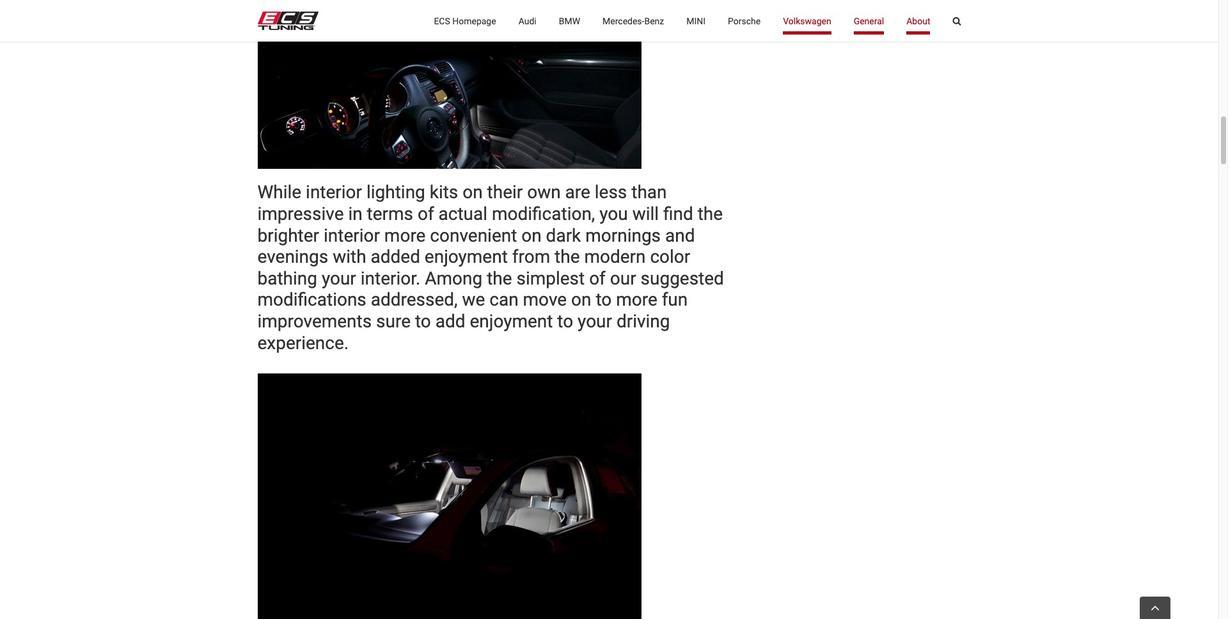 Task type: describe. For each thing, give the bounding box(es) containing it.
added
[[371, 246, 420, 268]]

2 horizontal spatial on
[[572, 289, 592, 311]]

while
[[258, 182, 302, 203]]

modern
[[585, 246, 646, 268]]

0 vertical spatial on
[[463, 182, 483, 203]]

sure
[[376, 311, 411, 332]]

modification,
[[492, 203, 595, 225]]

their
[[487, 182, 523, 203]]

ecs
[[434, 16, 450, 26]]

kits
[[430, 182, 458, 203]]

driving
[[617, 311, 670, 332]]

impressive
[[258, 203, 344, 225]]

addressed,
[[371, 289, 458, 311]]

we
[[462, 289, 485, 311]]

color
[[651, 246, 691, 268]]

bmw
[[559, 16, 581, 26]]

simplest
[[517, 268, 585, 289]]

mini link
[[687, 0, 706, 42]]

and
[[666, 225, 695, 246]]

volkswagen link
[[783, 0, 832, 42]]

mercedes-benz link
[[603, 0, 664, 42]]

0 horizontal spatial to
[[415, 311, 431, 332]]

mercedes-
[[603, 16, 645, 26]]

1 horizontal spatial your
[[578, 311, 612, 332]]

from
[[512, 246, 551, 268]]

2 horizontal spatial to
[[596, 289, 612, 311]]

with
[[333, 246, 366, 268]]

move
[[523, 289, 567, 311]]

1 vertical spatial enjoyment
[[470, 311, 553, 332]]

0 vertical spatial interior
[[306, 182, 362, 203]]

suggested
[[641, 268, 724, 289]]

experience.
[[258, 332, 349, 354]]

while interior lighting kits on their own are less than impressive in terms of actual modification, you will find the brighter interior more convenient on dark mornings and evenings with added enjoyment from the modern color bathing your interior. among the simplest of our suggested modifications addressed, we can move on to more fun improvements sure to add enjoyment to your driving experience.
[[258, 182, 724, 354]]

ecs tuning logo image
[[258, 12, 318, 30]]

1 horizontal spatial on
[[522, 225, 542, 246]]

will
[[633, 203, 659, 225]]

0 horizontal spatial more
[[385, 225, 426, 246]]

you
[[600, 203, 628, 225]]

bmw link
[[559, 0, 581, 42]]

0 horizontal spatial your
[[322, 268, 356, 289]]

2 horizontal spatial the
[[698, 203, 723, 225]]

mini
[[687, 16, 706, 26]]

terms
[[367, 203, 413, 225]]

actual
[[439, 203, 488, 225]]

own
[[527, 182, 561, 203]]

ecs homepage link
[[434, 0, 496, 42]]



Task type: locate. For each thing, give the bounding box(es) containing it.
0 vertical spatial your
[[322, 268, 356, 289]]

porsche
[[728, 16, 761, 26]]

are
[[565, 182, 591, 203]]

1 horizontal spatial to
[[558, 311, 574, 332]]

0 horizontal spatial of
[[418, 203, 434, 225]]

can
[[490, 289, 519, 311]]

1 vertical spatial on
[[522, 225, 542, 246]]

improvements
[[258, 311, 372, 332]]

enjoyment down the can
[[470, 311, 553, 332]]

1 vertical spatial more
[[616, 289, 658, 311]]

2 vertical spatial on
[[572, 289, 592, 311]]

evenings
[[258, 246, 328, 268]]

to down move
[[558, 311, 574, 332]]

1 horizontal spatial the
[[555, 246, 580, 268]]

porsche link
[[728, 0, 761, 42]]

of left 'our' at the top of the page
[[590, 268, 606, 289]]

1 vertical spatial of
[[590, 268, 606, 289]]

0 vertical spatial enjoyment
[[425, 246, 508, 268]]

mornings
[[586, 225, 661, 246]]

the down the dark
[[555, 246, 580, 268]]

interior up in
[[306, 182, 362, 203]]

homepage
[[453, 16, 496, 26]]

more up driving
[[616, 289, 658, 311]]

to down 'our' at the top of the page
[[596, 289, 612, 311]]

1 horizontal spatial more
[[616, 289, 658, 311]]

on right move
[[572, 289, 592, 311]]

ecs homepage
[[434, 16, 496, 26]]

on up 'actual'
[[463, 182, 483, 203]]

dark
[[546, 225, 581, 246]]

0 vertical spatial of
[[418, 203, 434, 225]]

in
[[348, 203, 363, 225]]

mercedes-benz
[[603, 16, 664, 26]]

interior.
[[361, 268, 421, 289]]

the right find
[[698, 203, 723, 225]]

0 vertical spatial more
[[385, 225, 426, 246]]

to down addressed,
[[415, 311, 431, 332]]

to
[[596, 289, 612, 311], [415, 311, 431, 332], [558, 311, 574, 332]]

general link
[[854, 0, 885, 42]]

0 horizontal spatial the
[[487, 268, 512, 289]]

interior
[[306, 182, 362, 203], [324, 225, 380, 246]]

less
[[595, 182, 627, 203]]

the up the can
[[487, 268, 512, 289]]

fun
[[662, 289, 688, 311]]

among
[[425, 268, 483, 289]]

volkswagen
[[783, 16, 832, 26]]

1 vertical spatial interior
[[324, 225, 380, 246]]

about
[[907, 16, 931, 26]]

1 horizontal spatial of
[[590, 268, 606, 289]]

modifications
[[258, 289, 367, 311]]

your
[[322, 268, 356, 289], [578, 311, 612, 332]]

your down with
[[322, 268, 356, 289]]

enjoyment
[[425, 246, 508, 268], [470, 311, 553, 332]]

0 horizontal spatial on
[[463, 182, 483, 203]]

lighting
[[367, 182, 425, 203]]

your left driving
[[578, 311, 612, 332]]

brighter
[[258, 225, 319, 246]]

add
[[436, 311, 466, 332]]

on
[[463, 182, 483, 203], [522, 225, 542, 246], [572, 289, 592, 311]]

1 vertical spatial your
[[578, 311, 612, 332]]

about link
[[907, 0, 931, 42]]

more
[[385, 225, 426, 246], [616, 289, 658, 311]]

than
[[632, 182, 667, 203]]

interior up with
[[324, 225, 380, 246]]

bathing
[[258, 268, 317, 289]]

audi
[[519, 16, 537, 26]]

of down kits
[[418, 203, 434, 225]]

of
[[418, 203, 434, 225], [590, 268, 606, 289]]

more up the added
[[385, 225, 426, 246]]

the
[[698, 203, 723, 225], [555, 246, 580, 268], [487, 268, 512, 289]]

convenient
[[430, 225, 517, 246]]

find
[[664, 203, 694, 225]]

benz
[[645, 16, 664, 26]]

audi link
[[519, 0, 537, 42]]

enjoyment down convenient
[[425, 246, 508, 268]]

general
[[854, 16, 885, 26]]

our
[[610, 268, 637, 289]]

on up from
[[522, 225, 542, 246]]



Task type: vqa. For each thing, say whether or not it's contained in the screenshot.
the for
no



